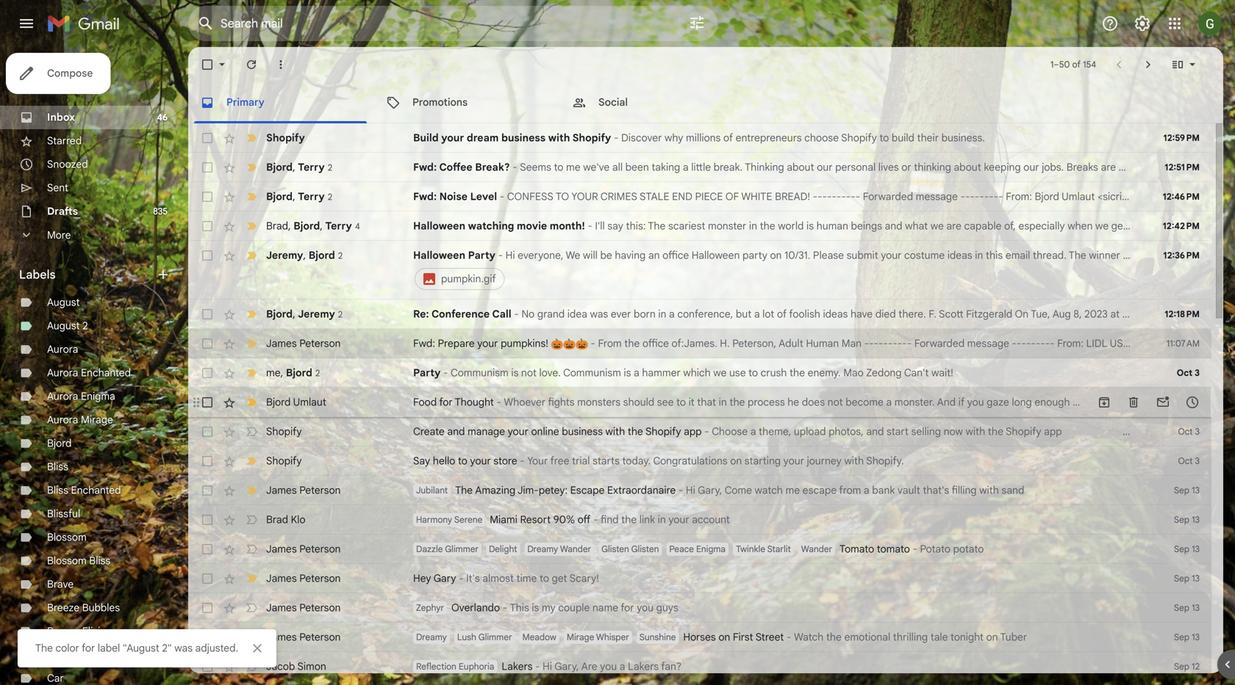 Task type: describe. For each thing, give the bounding box(es) containing it.
inbox link
[[47, 111, 75, 124]]

zedong
[[866, 367, 902, 380]]

bjord up me , bjord 2
[[266, 308, 293, 321]]

is up should
[[624, 367, 631, 380]]

august link
[[47, 296, 80, 309]]

august for august link at the left of page
[[47, 296, 80, 309]]

delight
[[489, 544, 517, 555]]

miami
[[490, 514, 517, 527]]

shopify up the brad klo
[[266, 455, 302, 468]]

no
[[521, 308, 535, 321]]

0 horizontal spatial from:
[[1006, 190, 1032, 203]]

breeze for breeze elixir
[[47, 626, 79, 638]]

my
[[542, 602, 556, 615]]

1 horizontal spatial from:
[[1057, 337, 1084, 350]]

thrilling
[[893, 631, 928, 644]]

0 horizontal spatial are
[[946, 220, 961, 233]]

peterson for zephyr overlando - this is my couple name for you guys
[[299, 602, 341, 615]]

social
[[598, 96, 628, 109]]

0 vertical spatial oct 3
[[1177, 368, 1200, 379]]

a right born in the right top of the page
[[669, 308, 675, 321]]

halloween for halloween watching movie month! - i'll say this: the scariest monster in the world is human beings and what we are capable of, especially when we get together. jordan peele 
[[413, 220, 465, 233]]

support image
[[1101, 15, 1119, 32]]

monster.
[[894, 396, 935, 409]]

mirage inside row
[[567, 633, 594, 644]]

2 glisten from the left
[[631, 544, 659, 555]]

shopify down long
[[1006, 426, 1041, 439]]

sep 13 for harmony serene miami resort 90% off - find the link in your account
[[1174, 515, 1200, 526]]

james peterson for zephyr overlando - this is my couple name for you guys
[[266, 602, 341, 615]]

0 vertical spatial jeremy
[[266, 249, 303, 262]]

lush
[[457, 633, 476, 644]]

bjord down primary tab
[[266, 161, 293, 174]]

of:james.
[[672, 337, 717, 350]]

to left it
[[676, 396, 686, 409]]

to left build
[[879, 132, 889, 144]]

the color for label "august 2" was adjusted. alert
[[18, 34, 1212, 668]]

peterson for tomato tomato - potato potato
[[299, 543, 341, 556]]

is down pumpkins!
[[511, 367, 519, 380]]

bjord down me , bjord 2
[[266, 396, 291, 409]]

to right use
[[748, 367, 758, 380]]

enchanted for bliss enchanted
[[71, 484, 121, 497]]

a left little
[[683, 161, 689, 174]]

crush
[[761, 367, 787, 380]]

- inside cell
[[498, 249, 503, 262]]

shopify.
[[866, 455, 904, 468]]

the right crush
[[790, 367, 805, 380]]

promotions
[[412, 96, 468, 109]]

this
[[510, 602, 529, 615]]

bjord inside labels navigation
[[47, 437, 72, 450]]

oct for ͏‌
[[1178, 427, 1193, 438]]

bjord up bjord umlaut
[[286, 367, 312, 380]]

2 horizontal spatial and
[[885, 220, 902, 233]]

row containing bjord umlaut
[[188, 388, 1235, 418]]

your right build
[[441, 132, 464, 144]]

0 horizontal spatial idea
[[567, 308, 587, 321]]

harmony serene miami resort 90% off - find the link in your account
[[416, 514, 730, 527]]

more image
[[273, 57, 288, 72]]

1 horizontal spatial ideas
[[947, 249, 972, 262]]

with left sand at the bottom of the page
[[979, 484, 999, 497]]

filling
[[952, 484, 977, 497]]

0 horizontal spatial we
[[713, 367, 727, 380]]

a left the 'theme,'
[[750, 426, 756, 439]]

bliss for bliss enchanted
[[47, 484, 68, 497]]

hey gary - it's almost time to get scary!
[[413, 573, 599, 586]]

0 horizontal spatial message
[[916, 190, 958, 203]]

peterson for jubilant the amazing jim-petey: escape extraordanaire - hi gary, come watch me escape from a bank vault that's filling with sand
[[299, 484, 341, 497]]

bjord up especially
[[1035, 190, 1059, 203]]

t
[[1234, 161, 1235, 174]]

thought
[[455, 396, 494, 409]]

sep for find the link in your account
[[1174, 515, 1189, 526]]

2 row from the top
[[188, 153, 1235, 182]]

a left bad
[[1182, 161, 1188, 174]]

which
[[683, 367, 711, 380]]

7 row from the top
[[188, 329, 1235, 359]]

f.
[[929, 308, 936, 321]]

jacob
[[266, 661, 295, 674]]

0 horizontal spatial umlaut
[[293, 396, 326, 409]]

your inside cell
[[881, 249, 902, 262]]

1 vertical spatial business
[[562, 426, 603, 439]]

in right monster
[[749, 220, 757, 233]]

escape
[[570, 484, 605, 497]]

lidl
[[1086, 337, 1107, 350]]

1 horizontal spatial we
[[930, 220, 944, 233]]

that's
[[923, 484, 949, 497]]

2 horizontal spatial for
[[621, 602, 634, 615]]

email
[[1005, 249, 1030, 262]]

bliss enchanted link
[[47, 484, 121, 497]]

0 vertical spatial for
[[439, 396, 453, 409]]

i'll
[[595, 220, 605, 233]]

a left lot
[[754, 308, 760, 321]]

blossom for blossom bliss
[[47, 555, 87, 568]]

zephyr overlando - this is my couple name for you guys
[[416, 602, 678, 615]]

1 vertical spatial an
[[1093, 396, 1104, 409]]

bunny
[[47, 649, 76, 662]]

in right that
[[719, 396, 727, 409]]

10/31.
[[784, 249, 810, 262]]

sand
[[1002, 484, 1024, 497]]

1 horizontal spatial not
[[828, 396, 843, 409]]

2 🎃 image from the left
[[563, 338, 576, 351]]

piece
[[695, 190, 723, 203]]

on left tuber
[[986, 631, 998, 644]]

was inside main content
[[590, 308, 608, 321]]

your
[[527, 455, 548, 468]]

adjusted.
[[195, 643, 238, 655]]

1 horizontal spatial will
[[1123, 249, 1138, 262]]

peterson for horses on first street - watch the emotional thrilling tale tonight on tuber
[[299, 631, 341, 644]]

with up starts
[[605, 426, 625, 439]]

1 our from the left
[[817, 161, 833, 174]]

1 horizontal spatial forwarded
[[914, 337, 965, 350]]

shopify down bjord umlaut
[[266, 426, 302, 439]]

sep 13 for zephyr overlando - this is my couple name for you guys
[[1174, 603, 1200, 614]]

sep for this is my couple name for you guys
[[1174, 603, 1189, 614]]

coffee
[[439, 161, 472, 174]]

sunshine
[[639, 633, 676, 644]]

clark
[[1160, 308, 1184, 321]]

journey
[[807, 455, 842, 468]]

2 vertical spatial bliss
[[89, 555, 110, 568]]

1 horizontal spatial get
[[1111, 220, 1127, 233]]

1 horizontal spatial are
[[1101, 161, 1116, 174]]

a down whisper
[[620, 661, 625, 674]]

the inside alert
[[35, 643, 53, 655]]

glisten glisten
[[601, 544, 659, 555]]

0 vertical spatial business
[[501, 132, 546, 144]]

in right born in the right top of the page
[[658, 308, 666, 321]]

enigma for aurora enigma
[[81, 390, 115, 403]]

on left the starting
[[730, 455, 742, 468]]

party inside cell
[[468, 249, 495, 262]]

the up 'serene'
[[455, 484, 473, 497]]

hi inside cell
[[506, 249, 515, 262]]

a inside cell
[[1198, 249, 1204, 262]]

bliss for bliss link
[[47, 461, 68, 474]]

12 row from the top
[[188, 476, 1212, 506]]

toggle split pane mode image
[[1170, 57, 1185, 72]]

the right watch
[[826, 631, 842, 644]]

brad for brad , bjord , terry 4
[[266, 220, 288, 232]]

your right prepare
[[477, 337, 498, 350]]

1 vertical spatial me
[[266, 367, 281, 380]]

twinkle
[[736, 544, 765, 555]]

primary
[[226, 96, 264, 109]]

sep for watch the emotional thrilling tale tonight on tuber
[[1174, 633, 1189, 644]]

0 horizontal spatial get
[[552, 573, 567, 586]]

your
[[571, 190, 598, 203]]

with right now
[[966, 426, 985, 439]]

tuber
[[1000, 631, 1027, 644]]

aurora mirage link
[[47, 414, 113, 427]]

shopify down see
[[645, 426, 681, 439]]

your up peace
[[669, 514, 689, 527]]

this:
[[626, 220, 646, 233]]

0 vertical spatial office
[[662, 249, 689, 262]]

build
[[413, 132, 439, 144]]

important mainly because it was sent directly to you. switch
[[244, 631, 259, 645]]

on inside cell
[[770, 249, 782, 262]]

2 vertical spatial terry
[[325, 220, 352, 232]]

capable
[[964, 220, 1002, 233]]

3 fwd: from the top
[[413, 337, 435, 350]]

hammer
[[642, 367, 681, 380]]

shopify up personal
[[841, 132, 877, 144]]

your left 'journey'
[[783, 455, 804, 468]]

halloween down monster
[[692, 249, 740, 262]]

to inside cell
[[1225, 249, 1235, 262]]

james peterson for horses on first street - watch the emotional thrilling tale tonight on tuber
[[266, 631, 341, 644]]

free
[[550, 455, 569, 468]]

the inside cell
[[1069, 249, 1086, 262]]

refresh image
[[244, 57, 259, 72]]

h.
[[720, 337, 730, 350]]

1 app from the left
[[684, 426, 702, 439]]

bjord down brad , bjord , terry 4
[[309, 249, 335, 262]]

1 horizontal spatial and
[[866, 426, 884, 439]]

twinkle starlit
[[736, 544, 791, 555]]

is right world
[[806, 220, 814, 233]]

to right hello
[[458, 455, 467, 468]]

tale
[[931, 631, 948, 644]]

brad for brad klo
[[266, 514, 288, 527]]

0 vertical spatial of
[[1072, 59, 1081, 70]]

foolish
[[789, 308, 820, 321]]

this
[[986, 249, 1003, 262]]

0 horizontal spatial ideas
[[823, 308, 848, 321]]

row containing brad
[[188, 212, 1235, 241]]

4 13 from the top
[[1192, 574, 1200, 585]]

2 lakers from the left
[[628, 661, 659, 674]]

a left "hammer"
[[634, 367, 639, 380]]

fwd: prepare your pumpkins!
[[413, 337, 551, 350]]

0 vertical spatial idea
[[1211, 161, 1231, 174]]

1 horizontal spatial umlaut
[[1062, 190, 1095, 203]]

on left first
[[718, 631, 730, 644]]

bjord up brad , bjord , terry 4
[[266, 190, 293, 203]]

your left the online in the bottom of the page
[[508, 426, 528, 439]]

not important switch
[[244, 660, 259, 675]]

noise
[[439, 190, 468, 203]]

the left process
[[730, 396, 745, 409]]

labels navigation
[[0, 47, 188, 686]]

aurora for the aurora link
[[47, 343, 78, 356]]

meadow
[[522, 633, 556, 644]]

starting
[[745, 455, 781, 468]]

bjord , terry 2 for fwd: coffee break? - seems to me we've all been taking a little break. thinking about our personal lives or thinking about keeping our jobs. breaks are good. it's not a bad idea t
[[266, 161, 332, 174]]

what
[[905, 220, 928, 233]]

breeze bubbles link
[[47, 602, 120, 615]]

toolbar inside row
[[1089, 396, 1207, 410]]

2 vertical spatial hi
[[543, 661, 552, 674]]

awarded
[[1155, 249, 1195, 262]]

gmail image
[[47, 9, 127, 38]]

lives
[[878, 161, 899, 174]]

brad , bjord , terry 4
[[266, 220, 360, 232]]

hey
[[413, 573, 431, 586]]

a right become
[[886, 396, 892, 409]]

1 vertical spatial not
[[521, 367, 537, 380]]

or
[[901, 161, 911, 174]]

account
[[692, 514, 730, 527]]

manage
[[468, 426, 505, 439]]

peace
[[669, 544, 694, 555]]

2 horizontal spatial you
[[967, 396, 984, 409]]

we
[[566, 249, 580, 262]]

1
[[1050, 59, 1054, 70]]

3 row from the top
[[188, 182, 1235, 212]]

break.
[[714, 161, 743, 174]]

row containing jacob simon
[[188, 653, 1212, 682]]

2 gaze from the left
[[1204, 396, 1226, 409]]

gary
[[434, 573, 456, 586]]

0 horizontal spatial will
[[583, 249, 598, 262]]

to right time
[[540, 573, 549, 586]]

11 row from the top
[[188, 447, 1212, 476]]

beings
[[851, 220, 882, 233]]

brave
[[47, 579, 74, 591]]

promotions tab
[[374, 82, 559, 124]]

a right from
[[864, 484, 869, 497]]

0 horizontal spatial party
[[413, 367, 441, 380]]

fwd: for fwd: coffee break?
[[413, 161, 437, 174]]

bubbles
[[82, 602, 120, 615]]

cell inside row
[[413, 248, 1235, 293]]

the right this:
[[648, 220, 666, 233]]

Search mail text field
[[221, 16, 647, 31]]

halloween for halloween party - hi everyone, we will be having an office halloween party on 10/31. please submit your costume ideas in this email thread. the winner will be awarded a trip to 
[[413, 249, 465, 262]]

sep 12
[[1174, 662, 1200, 673]]

dazzle
[[416, 544, 443, 555]]

1 communism from the left
[[451, 367, 509, 380]]

17 row from the top
[[188, 623, 1212, 653]]

1 horizontal spatial of
[[777, 308, 787, 321]]

in inside cell
[[975, 249, 983, 262]]

2 horizontal spatial not
[[1164, 161, 1180, 174]]

primary tab
[[188, 82, 373, 124]]

1 horizontal spatial gary,
[[698, 484, 722, 497]]

shopify up we've
[[572, 132, 611, 144]]

with up seems
[[548, 132, 570, 144]]

, for party - communism is not love. communism is a hammer which we use to crush the enemy. mao zedong can't wait!
[[281, 367, 283, 380]]

12:51 pm
[[1165, 162, 1200, 173]]

stale
[[640, 190, 669, 203]]

4 peterson from the top
[[299, 573, 341, 586]]

tab list inside main content
[[188, 82, 1223, 124]]



Task type: vqa. For each thing, say whether or not it's contained in the screenshot.


Task type: locate. For each thing, give the bounding box(es) containing it.
seems
[[520, 161, 551, 174]]

2"
[[162, 643, 172, 655]]

0 vertical spatial enchanted
[[81, 367, 131, 380]]

blissful link
[[47, 508, 80, 521]]

james for tomato tomato - potato potato
[[266, 543, 297, 556]]

not
[[1164, 161, 1180, 174], [521, 367, 537, 380], [828, 396, 843, 409]]

7 sep from the top
[[1174, 662, 1189, 673]]

row down congratulations
[[188, 476, 1212, 506]]

1 horizontal spatial lakers
[[628, 661, 659, 674]]

🎃 image
[[551, 338, 563, 351], [563, 338, 576, 351]]

5 row from the top
[[188, 241, 1235, 300]]

glimmer for dazzle glimmer
[[445, 544, 479, 555]]

2 vertical spatial of
[[777, 308, 787, 321]]

1 vertical spatial oct
[[1178, 427, 1193, 438]]

on right party
[[770, 249, 782, 262]]

1 wander from the left
[[560, 544, 591, 555]]

2 vertical spatial oct
[[1178, 456, 1193, 467]]

1 vertical spatial it's
[[466, 573, 480, 586]]

1 vertical spatial idea
[[567, 308, 587, 321]]

row up little
[[188, 124, 1212, 153]]

enchanted up aurora enigma link
[[81, 367, 131, 380]]

1 vertical spatial message
[[967, 337, 1009, 350]]

sep 13 for jubilant the amazing jim-petey: escape extraordanaire - hi gary, come watch me escape from a bank vault that's filling with sand
[[1174, 486, 1200, 497]]

aurora down august 2
[[47, 343, 78, 356]]

13 for this is my couple name for you guys
[[1192, 603, 1200, 614]]

5 james peterson from the top
[[266, 602, 341, 615]]

2 for party
[[315, 368, 320, 379]]

0 vertical spatial ideas
[[947, 249, 972, 262]]

2 august from the top
[[47, 320, 80, 333]]

mirage inside labels navigation
[[81, 414, 113, 427]]

6 james peterson from the top
[[266, 631, 341, 644]]

watch
[[794, 631, 824, 644]]

0 vertical spatial not
[[1164, 161, 1180, 174]]

sep for potato potato
[[1174, 544, 1189, 555]]

0 vertical spatial bjord , terry 2
[[266, 161, 332, 174]]

james for zephyr overlando - this is my couple name for you guys
[[266, 602, 297, 615]]

1 august from the top
[[47, 296, 80, 309]]

14 row from the top
[[188, 535, 1212, 565]]

cell
[[413, 248, 1235, 293]]

0 vertical spatial it's
[[1148, 161, 1162, 174]]

enigma for peace enigma
[[696, 544, 726, 555]]

we right what
[[930, 220, 944, 233]]

be left having
[[600, 249, 612, 262]]

2 for fwd: coffee break?
[[328, 162, 332, 173]]

aurora for aurora mirage
[[47, 414, 78, 427]]

we left use
[[713, 367, 727, 380]]

you left guys
[[637, 602, 654, 615]]

party up food
[[413, 367, 441, 380]]

peele
[[1209, 220, 1234, 233]]

6 row from the top
[[188, 300, 1235, 329]]

jeremy
[[266, 249, 303, 262], [298, 308, 335, 321]]

2 inside me , bjord 2
[[315, 368, 320, 379]]

None checkbox
[[200, 57, 215, 72], [200, 160, 215, 175], [200, 219, 215, 234], [200, 248, 215, 263], [200, 307, 215, 322], [200, 337, 215, 351], [200, 366, 215, 381], [200, 425, 215, 440], [200, 454, 215, 469], [200, 484, 215, 498], [200, 543, 215, 557], [200, 601, 215, 616], [200, 57, 215, 72], [200, 160, 215, 175], [200, 219, 215, 234], [200, 248, 215, 263], [200, 307, 215, 322], [200, 337, 215, 351], [200, 366, 215, 381], [200, 425, 215, 440], [200, 454, 215, 469], [200, 484, 215, 498], [200, 543, 215, 557], [200, 601, 215, 616]]

will
[[583, 249, 598, 262], [1123, 249, 1138, 262], [1187, 396, 1201, 409]]

breeze for breeze bubbles
[[47, 602, 79, 615]]

2 inside labels navigation
[[82, 320, 88, 333]]

hi down congratulations
[[686, 484, 695, 497]]

will right abyss at the bottom of page
[[1187, 396, 1201, 409]]

glisten
[[601, 544, 629, 555], [631, 544, 659, 555]]

lakers left fan?
[[628, 661, 659, 674]]

aurora for aurora enigma
[[47, 390, 78, 403]]

1 aurora from the top
[[47, 343, 78, 356]]

row up horses
[[188, 594, 1212, 623]]

2 inside jeremy , bjord 2
[[338, 250, 343, 262]]

13 for find the link in your account
[[1192, 515, 1200, 526]]

more button
[[0, 223, 176, 247]]

1 vertical spatial forwarded
[[914, 337, 965, 350]]

keeping
[[984, 161, 1021, 174]]

james peterson for tomato tomato - potato potato
[[266, 543, 341, 556]]

gary, left come
[[698, 484, 722, 497]]

2 horizontal spatial will
[[1187, 396, 1201, 409]]

abyss,
[[1107, 396, 1136, 409]]

older image
[[1141, 57, 1156, 72]]

0 vertical spatial hi
[[506, 249, 515, 262]]

1 fwd: from the top
[[413, 161, 437, 174]]

app
[[684, 426, 702, 439], [1044, 426, 1062, 439]]

1 vertical spatial office
[[642, 337, 669, 350]]

0 horizontal spatial be
[[600, 249, 612, 262]]

1 vertical spatial hi
[[686, 484, 695, 497]]

from
[[598, 337, 622, 350]]

month!
[[550, 220, 585, 233]]

0 vertical spatial forwarded
[[863, 190, 913, 203]]

1 horizontal spatial business
[[562, 426, 603, 439]]

1 sep 13 from the top
[[1174, 486, 1200, 497]]

august down august link at the left of page
[[47, 320, 80, 333]]

winner
[[1089, 249, 1120, 262]]

row down which
[[188, 388, 1235, 418]]

None search field
[[188, 6, 717, 41]]

0 horizontal spatial communism
[[451, 367, 509, 380]]

13 row from the top
[[188, 506, 1212, 535]]

0 vertical spatial was
[[590, 308, 608, 321]]

message down the 'fitzgerald'
[[967, 337, 1009, 350]]

about up the bread!
[[787, 161, 814, 174]]

3 13 from the top
[[1192, 544, 1200, 555]]

will right the winner
[[1123, 249, 1138, 262]]

2 bjord , terry 2 from the top
[[266, 190, 332, 203]]

4 row from the top
[[188, 212, 1235, 241]]

with
[[548, 132, 570, 144], [605, 426, 625, 439], [966, 426, 985, 439], [844, 455, 864, 468], [979, 484, 999, 497]]

bjord up jeremy , bjord 2
[[293, 220, 320, 232]]

1 horizontal spatial communism
[[563, 367, 621, 380]]

search mail image
[[193, 10, 219, 37]]

3 3 from the top
[[1195, 456, 1200, 467]]

reflection euphoria lakers - hi gary, are you a lakers fan?
[[416, 661, 681, 674]]

0 vertical spatial mirage
[[81, 414, 113, 427]]

- from the office of:james. h. peterson, adult human man ---------- forwarded message --------- from: lidl us <info@mail.lidl.us> date
[[588, 337, 1235, 350]]

1 vertical spatial umlaut
[[293, 396, 326, 409]]

say
[[607, 220, 623, 233]]

get left scary!
[[552, 573, 567, 586]]

1 vertical spatial fwd:
[[413, 190, 437, 203]]

0 horizontal spatial it's
[[466, 573, 480, 586]]

starts
[[593, 455, 620, 468]]

it's right good.
[[1148, 161, 1162, 174]]

the left abyss at the bottom of page
[[1139, 396, 1154, 409]]

simon
[[297, 661, 326, 674]]

oct 3 for ͏‌
[[1178, 427, 1200, 438]]

5 sep 13 from the top
[[1174, 603, 1200, 614]]

2 horizontal spatial me
[[785, 484, 800, 497]]

2 be from the left
[[1140, 249, 1152, 262]]

car
[[47, 673, 64, 686]]

6 13 from the top
[[1192, 633, 1200, 644]]

tab list containing primary
[[188, 82, 1223, 124]]

2 vertical spatial you
[[600, 661, 617, 674]]

15 row from the top
[[188, 565, 1212, 594]]

the left world
[[760, 220, 775, 233]]

lush glimmer
[[457, 633, 512, 644]]

aurora up bjord 'link'
[[47, 414, 78, 427]]

extraordanaire
[[607, 484, 676, 497]]

1 james from the top
[[266, 337, 297, 350]]

0 vertical spatial glimmer
[[445, 544, 479, 555]]

choose
[[712, 426, 748, 439]]

office up "hammer"
[[642, 337, 669, 350]]

starred
[[47, 135, 82, 147]]

glisten down the find
[[601, 544, 629, 555]]

50
[[1059, 59, 1070, 70]]

your right submit
[[881, 249, 902, 262]]

5 sep from the top
[[1174, 603, 1189, 614]]

business up the trial
[[562, 426, 603, 439]]

shopify down primary tab
[[266, 132, 305, 144]]

james for jubilant the amazing jim-petey: escape extraordanaire - hi gary, come watch me escape from a bank vault that's filling with sand
[[266, 484, 297, 497]]

you right if
[[967, 396, 984, 409]]

the up today.
[[628, 426, 643, 439]]

for inside the color for label "august 2" was adjusted. alert
[[82, 643, 95, 655]]

1 peterson from the top
[[299, 337, 341, 350]]

sep for hi gary, come watch me escape from a bank vault that's filling with sand
[[1174, 486, 1189, 497]]

row down "conference," at the top
[[188, 329, 1235, 359]]

1 vertical spatial enigma
[[696, 544, 726, 555]]

social tab
[[560, 82, 745, 124]]

1 brad from the top
[[266, 220, 288, 232]]

upload
[[794, 426, 826, 439]]

2 horizontal spatial hi
[[686, 484, 695, 497]]

your left "store"
[[470, 455, 491, 468]]

1 vertical spatial august
[[47, 320, 80, 333]]

on
[[1015, 308, 1029, 321]]

idea left the t
[[1211, 161, 1231, 174]]

2 brad from the top
[[266, 514, 288, 527]]

mirage down aurora enigma link
[[81, 414, 113, 427]]

horses
[[683, 631, 716, 644]]

1 horizontal spatial was
[[590, 308, 608, 321]]

None checkbox
[[200, 131, 215, 146], [200, 190, 215, 204], [200, 396, 215, 410], [200, 513, 215, 528], [200, 572, 215, 587], [200, 131, 215, 146], [200, 190, 215, 204], [200, 396, 215, 410], [200, 513, 215, 528], [200, 572, 215, 587]]

2 breeze from the top
[[47, 626, 79, 638]]

are left good.
[[1101, 161, 1116, 174]]

2 sep from the top
[[1174, 515, 1189, 526]]

1 vertical spatial was
[[174, 643, 193, 655]]

for right name
[[621, 602, 634, 615]]

from
[[839, 484, 861, 497]]

brad klo
[[266, 514, 305, 527]]

row up fan?
[[188, 623, 1212, 653]]

1 vertical spatial 3
[[1195, 427, 1200, 438]]

fitzgerald
[[966, 308, 1012, 321]]

2 aurora from the top
[[47, 367, 78, 380]]

13 for potato potato
[[1192, 544, 1200, 555]]

10 row from the top
[[188, 418, 1212, 447]]

3 for ﻿͏
[[1195, 456, 1200, 467]]

2 communism from the left
[[563, 367, 621, 380]]

1 horizontal spatial it's
[[1148, 161, 1162, 174]]

of right 50
[[1072, 59, 1081, 70]]

at
[[1110, 308, 1120, 321]]

an
[[648, 249, 660, 262], [1093, 396, 1104, 409]]

2 sep 13 from the top
[[1174, 515, 1200, 526]]

1 vertical spatial glimmer
[[478, 633, 512, 644]]

gaze left long
[[987, 396, 1009, 409]]

0 vertical spatial oct
[[1177, 368, 1192, 379]]

3 for ͏‌
[[1195, 427, 1200, 438]]

us
[[1110, 337, 1123, 350]]

dreamy for dreamy
[[416, 633, 447, 644]]

1 vertical spatial breeze
[[47, 626, 79, 638]]

13 for watch the emotional thrilling tale tonight on tuber
[[1192, 633, 1200, 644]]

1 glisten from the left
[[601, 544, 629, 555]]

and left start
[[866, 426, 884, 439]]

the left color at the left bottom of page
[[35, 643, 53, 655]]

terry for fwd: coffee break? - seems to me we've all been taking a little break. thinking about our personal lives or thinking about keeping our jobs. breaks are good. it's not a bad idea t
[[298, 161, 325, 174]]

0 horizontal spatial enigma
[[81, 390, 115, 403]]

james for horses on first street - watch the emotional thrilling tale tonight on tuber
[[266, 631, 297, 644]]

elixir
[[82, 626, 104, 638]]

dreamy for dreamy wander
[[527, 544, 558, 555]]

1 about from the left
[[787, 161, 814, 174]]

1 be from the left
[[600, 249, 612, 262]]

bjord , terry 2 for fwd: noise level - confess to your crimes stale end piece of white bread! ---------- forwarded message --------- from: bjord umlaut <sicritbjordd@gmail.com> dat
[[266, 190, 332, 203]]

submit
[[847, 249, 878, 262]]

"august
[[123, 643, 159, 655]]

app down it
[[684, 426, 702, 439]]

0 horizontal spatial lakers
[[502, 661, 533, 674]]

together.
[[1129, 220, 1172, 233]]

aurora down the aurora link
[[47, 367, 78, 380]]

0 vertical spatial breeze
[[47, 602, 79, 615]]

1 vertical spatial mirage
[[567, 633, 594, 644]]

row up "conference," at the top
[[188, 241, 1235, 300]]

a left trip
[[1198, 249, 1204, 262]]

aurora for aurora enchanted
[[47, 367, 78, 380]]

1 vertical spatial gary,
[[554, 661, 579, 674]]

0 horizontal spatial wander
[[560, 544, 591, 555]]

1 row from the top
[[188, 124, 1212, 153]]

1 breeze from the top
[[47, 602, 79, 615]]

not right does
[[828, 396, 843, 409]]

2 fwd: from the top
[[413, 190, 437, 203]]

0 vertical spatial 3
[[1195, 368, 1200, 379]]

reflection
[[416, 662, 456, 673]]

sent
[[47, 182, 68, 194]]

create and manage your online business with the shopify app - choose a theme, upload photos, and start selling now with the shopify app ͏‌ ͏‌ ͏‌ ͏‌ ͏‌ ͏‌ ͏‌ ͏‌ ͏‌ ͏‌ ͏‌ ͏‌ ͏‌ ͏‌ ͏‌ ͏‌ ͏‌ ͏‌ ͏‌ ͏‌ ͏‌ ͏‌ ͏‌ ͏‌ ͏‌ ͏‌ ͏‌ ͏‌ ͏‌
[[413, 426, 1138, 439]]

the right from
[[624, 337, 640, 350]]

our up fwd: noise level - confess to your crimes stale end piece of white bread! ---------- forwarded message --------- from: bjord umlaut <sicritbjordd@gmail.com> dat
[[817, 161, 833, 174]]

1 horizontal spatial for
[[439, 396, 453, 409]]

1 sep from the top
[[1174, 486, 1189, 497]]

1 james peterson from the top
[[266, 337, 341, 350]]

the right now
[[988, 426, 1003, 439]]

1 vertical spatial ideas
[[823, 308, 848, 321]]

business up seems
[[501, 132, 546, 144]]

an right having
[[648, 249, 660, 262]]

say
[[413, 455, 430, 468]]

we've
[[583, 161, 610, 174]]

main menu image
[[18, 15, 35, 32]]

the
[[760, 220, 775, 233], [624, 337, 640, 350], [790, 367, 805, 380], [730, 396, 745, 409], [1139, 396, 1154, 409], [628, 426, 643, 439], [988, 426, 1003, 439], [621, 514, 637, 527], [826, 631, 842, 644]]

5 james from the top
[[266, 602, 297, 615]]

enigma
[[81, 390, 115, 403], [696, 544, 726, 555]]

4 aurora from the top
[[47, 414, 78, 427]]

conference,
[[677, 308, 733, 321]]

games
[[79, 649, 111, 662]]

9 row from the top
[[188, 388, 1235, 418]]

6 peterson from the top
[[299, 631, 341, 644]]

movie
[[517, 220, 547, 233]]

1 lakers from the left
[[502, 661, 533, 674]]

0 horizontal spatial gary,
[[554, 661, 579, 674]]

an right into
[[1093, 396, 1104, 409]]

fwd: down re:
[[413, 337, 435, 350]]

͏‌
[[1062, 426, 1065, 439], [1065, 426, 1067, 439], [1067, 426, 1070, 439], [1070, 426, 1073, 439], [1072, 426, 1075, 439], [1075, 426, 1078, 439], [1078, 426, 1080, 439], [1080, 426, 1083, 439], [1083, 426, 1086, 439], [1086, 426, 1088, 439], [1088, 426, 1091, 439], [1091, 426, 1094, 439], [1094, 426, 1096, 439], [1096, 426, 1099, 439], [1099, 426, 1101, 439], [1101, 426, 1104, 439], [1104, 426, 1107, 439], [1107, 426, 1109, 439], [1109, 426, 1112, 439], [1112, 426, 1115, 439], [1115, 426, 1117, 439], [1117, 426, 1120, 439], [1120, 426, 1123, 439], [1123, 426, 1125, 439], [1125, 426, 1128, 439], [1128, 426, 1130, 439], [1130, 426, 1133, 439], [1133, 426, 1136, 439], [1136, 426, 1138, 439], [983, 455, 986, 468], [986, 455, 988, 468], [988, 455, 991, 468], [991, 455, 993, 468], [993, 455, 996, 468], [996, 455, 999, 468], [999, 455, 1001, 468], [1001, 455, 1004, 468], [1004, 455, 1007, 468]]

oct for ﻿͏
[[1178, 456, 1193, 467]]

2 inside bjord , jeremy 2
[[338, 309, 343, 320]]

2 about from the left
[[954, 161, 981, 174]]

0 horizontal spatial me
[[266, 367, 281, 380]]

2 app from the left
[[1044, 426, 1062, 439]]

breeze up color at the left bottom of page
[[47, 626, 79, 638]]

fwd: for fwd: noise level
[[413, 190, 437, 203]]

was inside alert
[[174, 643, 193, 655]]

1 vertical spatial you
[[637, 602, 654, 615]]

row down piece
[[188, 212, 1235, 241]]

glisten down link
[[631, 544, 659, 555]]

1 13 from the top
[[1192, 486, 1200, 497]]

their
[[917, 132, 939, 144]]

communism
[[451, 367, 509, 380], [563, 367, 621, 380]]

blissful
[[47, 508, 80, 521]]

was right 2"
[[174, 643, 193, 655]]

0 horizontal spatial an
[[648, 249, 660, 262]]

blossom
[[47, 532, 87, 544], [47, 555, 87, 568]]

blossom for blossom link at the bottom left
[[47, 532, 87, 544]]

0 horizontal spatial business
[[501, 132, 546, 144]]

row containing jeremy
[[188, 241, 1235, 300]]

2 blossom from the top
[[47, 555, 87, 568]]

is left my
[[532, 602, 539, 615]]

0 horizontal spatial mirage
[[81, 414, 113, 427]]

6 sep from the top
[[1174, 633, 1189, 644]]

sep 13 for horses on first street - watch the emotional thrilling tale tonight on tuber
[[1174, 633, 1200, 644]]

brad up jeremy , bjord 2
[[266, 220, 288, 232]]

1 vertical spatial bliss
[[47, 484, 68, 497]]

2 peterson from the top
[[299, 484, 341, 497]]

toolbar
[[1089, 396, 1207, 410]]

3 sep 13 from the top
[[1174, 544, 1200, 555]]

grand
[[537, 308, 565, 321]]

blossom down blossom link at the bottom left
[[47, 555, 87, 568]]

0 horizontal spatial our
[[817, 161, 833, 174]]

james peterson for jubilant the amazing jim-petey: escape extraordanaire - hi gary, come watch me escape from a bank vault that's filling with sand
[[266, 484, 341, 497]]

ever
[[611, 308, 631, 321]]

5 13 from the top
[[1192, 603, 1200, 614]]

1 bjord , terry 2 from the top
[[266, 161, 332, 174]]

, for fwd: coffee break? - seems to me we've all been taking a little break. thinking about our personal lives or thinking about keeping our jobs. breaks are good. it's not a bad idea t
[[293, 161, 295, 174]]

klo
[[291, 514, 305, 527]]

the left link
[[621, 514, 637, 527]]

see
[[657, 396, 674, 409]]

4 james peterson from the top
[[266, 573, 341, 586]]

of
[[725, 190, 739, 203]]

1 gaze from the left
[[987, 396, 1009, 409]]

all
[[612, 161, 623, 174]]

terry for fwd: noise level - confess to your crimes stale end piece of white bread! ---------- forwarded message --------- from: bjord umlaut <sicritbjordd@gmail.com> dat
[[298, 190, 325, 203]]

0 vertical spatial an
[[648, 249, 660, 262]]

escape
[[803, 484, 837, 497]]

me , bjord 2
[[266, 367, 320, 380]]

1 🎃 image from the left
[[551, 338, 563, 351]]

with up from
[[844, 455, 864, 468]]

row containing me
[[188, 359, 1212, 388]]

0 horizontal spatial app
[[684, 426, 702, 439]]

1 vertical spatial jeremy
[[298, 308, 335, 321]]

labels heading
[[19, 268, 156, 282]]

1 vertical spatial terry
[[298, 190, 325, 203]]

blossom link
[[47, 532, 87, 544]]

come
[[725, 484, 752, 497]]

1 vertical spatial brad
[[266, 514, 288, 527]]

16 row from the top
[[188, 594, 1212, 623]]

3 peterson from the top
[[299, 543, 341, 556]]

aurora link
[[47, 343, 78, 356]]

3 james from the top
[[266, 543, 297, 556]]

1 blossom from the top
[[47, 532, 87, 544]]

2 3 from the top
[[1195, 427, 1200, 438]]

glimmer down 'serene'
[[445, 544, 479, 555]]

, for halloween watching movie month! - i'll say this: the scariest monster in the world is human beings and what we are capable of, especially when we get together. jordan peele 
[[288, 220, 291, 232]]

row containing brad klo
[[188, 506, 1212, 535]]

an inside cell
[[648, 249, 660, 262]]

4 sep from the top
[[1174, 574, 1189, 585]]

0 vertical spatial terry
[[298, 161, 325, 174]]

enigma inside labels navigation
[[81, 390, 115, 403]]

august for august 2
[[47, 320, 80, 333]]

of,
[[1004, 220, 1016, 233]]

oct 3 for ﻿͏
[[1178, 456, 1200, 467]]

euphoria
[[459, 662, 494, 673]]

me right watch at right
[[785, 484, 800, 497]]

from: up of, at right
[[1006, 190, 1032, 203]]

enchanted for aurora enchanted
[[81, 367, 131, 380]]

row down that
[[188, 418, 1212, 447]]

jubilant the amazing jim-petey: escape extraordanaire - hi gary, come watch me escape from a bank vault that's filling with sand
[[416, 484, 1024, 497]]

2 for re: conference call
[[338, 309, 343, 320]]

🎃 image
[[576, 338, 588, 351]]

to right seems
[[554, 161, 563, 174]]

6 sep 13 from the top
[[1174, 633, 1200, 644]]

1 vertical spatial for
[[621, 602, 634, 615]]

row up jubilant the amazing jim-petey: escape extraordanaire - hi gary, come watch me escape from a bank vault that's filling with sand
[[188, 447, 1212, 476]]

2 vertical spatial 3
[[1195, 456, 1200, 467]]

cell containing halloween party
[[413, 248, 1235, 293]]

2 wander from the left
[[801, 544, 832, 555]]

born
[[634, 308, 656, 321]]

about down business.
[[954, 161, 981, 174]]

3 james peterson from the top
[[266, 543, 341, 556]]

settings image
[[1134, 15, 1151, 32]]

2 vertical spatial not
[[828, 396, 843, 409]]

0 horizontal spatial and
[[447, 426, 465, 439]]

8 row from the top
[[188, 359, 1212, 388]]

0 horizontal spatial about
[[787, 161, 814, 174]]

1 horizontal spatial me
[[566, 161, 581, 174]]

sep for hi gary, are you a lakers fan?
[[1174, 662, 1189, 673]]

dazzle glimmer
[[416, 544, 479, 555]]

row up peace enigma
[[188, 506, 1212, 535]]

0 vertical spatial message
[[916, 190, 958, 203]]

main content
[[188, 47, 1235, 686]]

compose button
[[6, 53, 111, 94]]

amazing
[[475, 484, 515, 497]]

is
[[806, 220, 814, 233], [511, 367, 519, 380], [624, 367, 631, 380], [532, 602, 539, 615]]

, for re: conference call - no grand idea was ever born in a conference, but a lot of foolish ideas have died there. f. scott fitzgerald on tue, aug 8, 2023 at 1:33 pm clark runnerman
[[293, 308, 295, 321]]

4 james from the top
[[266, 573, 297, 586]]

fwd: down build
[[413, 161, 437, 174]]

august up august 2
[[47, 296, 80, 309]]

sep
[[1174, 486, 1189, 497], [1174, 515, 1189, 526], [1174, 544, 1189, 555], [1174, 574, 1189, 585], [1174, 603, 1189, 614], [1174, 633, 1189, 644], [1174, 662, 1189, 673]]

0 vertical spatial brad
[[266, 220, 288, 232]]

0 horizontal spatial of
[[723, 132, 733, 144]]

in right link
[[658, 514, 666, 527]]

everyone,
[[518, 249, 563, 262]]

row
[[188, 124, 1212, 153], [188, 153, 1235, 182], [188, 182, 1235, 212], [188, 212, 1235, 241], [188, 241, 1235, 300], [188, 300, 1235, 329], [188, 329, 1235, 359], [188, 359, 1212, 388], [188, 388, 1235, 418], [188, 418, 1212, 447], [188, 447, 1212, 476], [188, 476, 1212, 506], [188, 506, 1212, 535], [188, 535, 1212, 565], [188, 565, 1212, 594], [188, 594, 1212, 623], [188, 623, 1212, 653], [188, 653, 1212, 682]]

dream
[[467, 132, 499, 144]]

advanced search options image
[[682, 8, 712, 37]]

0 horizontal spatial was
[[174, 643, 193, 655]]

aurora up aurora mirage
[[47, 390, 78, 403]]

3 aurora from the top
[[47, 390, 78, 403]]

, for fwd: noise level - confess to your crimes stale end piece of white bread! ---------- forwarded message --------- from: bjord umlaut <sicritbjordd@gmail.com> dat
[[293, 190, 295, 203]]

2 13 from the top
[[1192, 515, 1200, 526]]

build
[[892, 132, 914, 144]]

2 vertical spatial fwd:
[[413, 337, 435, 350]]

glimmer for lush glimmer
[[478, 633, 512, 644]]

1 horizontal spatial you
[[637, 602, 654, 615]]

2 horizontal spatial we
[[1095, 220, 1109, 233]]

sep 13 for tomato tomato - potato potato
[[1174, 544, 1200, 555]]

0 horizontal spatial you
[[600, 661, 617, 674]]

brad left klo
[[266, 514, 288, 527]]

main content containing primary
[[188, 47, 1235, 686]]

6 james from the top
[[266, 631, 297, 644]]

2 for fwd: noise level
[[328, 192, 332, 203]]

0 vertical spatial gary,
[[698, 484, 722, 497]]

0 vertical spatial fwd:
[[413, 161, 437, 174]]

4 sep 13 from the top
[[1174, 574, 1200, 585]]

1 horizontal spatial hi
[[543, 661, 552, 674]]

not left the 'love.'
[[521, 367, 537, 380]]

1 3 from the top
[[1195, 368, 1200, 379]]

2 vertical spatial oct 3
[[1178, 456, 1200, 467]]

drafts link
[[47, 205, 78, 218]]

starred link
[[47, 135, 82, 147]]

2 james peterson from the top
[[266, 484, 341, 497]]

brave link
[[47, 579, 74, 591]]

18 row from the top
[[188, 653, 1212, 682]]

13 for hi gary, come watch me escape from a bank vault that's filling with sand
[[1192, 486, 1200, 497]]

dreamy down resort on the left bottom
[[527, 544, 558, 555]]

2 our from the left
[[1023, 161, 1039, 174]]

enigma right peace
[[696, 544, 726, 555]]

enigma inside row
[[696, 544, 726, 555]]

12:42 pm
[[1163, 221, 1200, 232]]

0 vertical spatial get
[[1111, 220, 1127, 233]]

2 james from the top
[[266, 484, 297, 497]]

it's left almost
[[466, 573, 480, 586]]

5 peterson from the top
[[299, 602, 341, 615]]

3 sep from the top
[[1174, 544, 1189, 555]]

1 horizontal spatial an
[[1093, 396, 1104, 409]]

0 vertical spatial enigma
[[81, 390, 115, 403]]

tomato tomato - potato potato
[[840, 543, 984, 556]]

for
[[439, 396, 453, 409], [621, 602, 634, 615], [82, 643, 95, 655]]

tab list
[[188, 82, 1223, 124]]

ideas
[[947, 249, 972, 262], [823, 308, 848, 321]]

1 horizontal spatial gaze
[[1204, 396, 1226, 409]]

0 horizontal spatial for
[[82, 643, 95, 655]]



